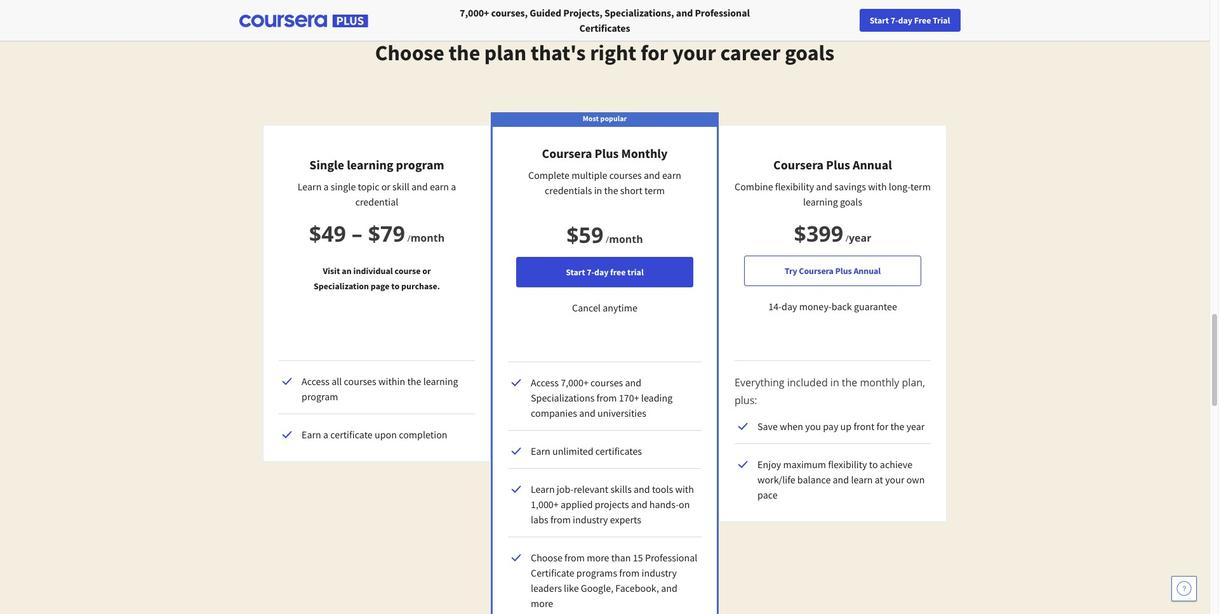 Task type: vqa. For each thing, say whether or not it's contained in the screenshot.
Governments
no



Task type: locate. For each thing, give the bounding box(es) containing it.
start 7-day free trial button
[[860, 9, 961, 32]]

and right specializations,
[[676, 6, 693, 19]]

170+
[[619, 392, 640, 405]]

1 horizontal spatial your
[[886, 474, 905, 487]]

1 vertical spatial learning
[[804, 196, 838, 208]]

goals inside combine flexibility and savings with long-term learning goals
[[840, 196, 863, 208]]

in down multiple
[[594, 184, 602, 197]]

1 vertical spatial choose
[[531, 552, 563, 565]]

your down achieve
[[886, 474, 905, 487]]

1 horizontal spatial 7,000+
[[561, 377, 589, 389]]

0 horizontal spatial more
[[531, 598, 554, 611]]

1 horizontal spatial program
[[396, 157, 445, 173]]

1 horizontal spatial with
[[869, 180, 887, 193]]

0 horizontal spatial day
[[595, 267, 609, 278]]

universities
[[598, 407, 647, 420]]

industry down 15
[[642, 567, 677, 580]]

courses for multiple
[[610, 169, 642, 182]]

0 vertical spatial earn
[[302, 429, 321, 442]]

0 horizontal spatial in
[[594, 184, 602, 197]]

0 vertical spatial industry
[[573, 514, 608, 527]]

a for earn a certificate upon completion
[[323, 429, 328, 442]]

0 vertical spatial program
[[396, 157, 445, 173]]

the inside "access all courses within the learning program"
[[407, 375, 421, 388]]

front
[[854, 421, 875, 433]]

courses inside the access 7,000+ courses and specializations from 170+ leading companies and universities
[[591, 377, 623, 389]]

your left career
[[673, 39, 716, 66]]

$49
[[309, 219, 346, 248]]

0 vertical spatial or
[[382, 180, 391, 193]]

or up purchase.
[[423, 266, 431, 277]]

or for topic
[[382, 180, 391, 193]]

1 horizontal spatial to
[[870, 459, 878, 471]]

and right facebook,
[[661, 583, 678, 595]]

0 horizontal spatial industry
[[573, 514, 608, 527]]

your right find
[[921, 15, 938, 26]]

and left learn
[[833, 474, 850, 487]]

certificate
[[331, 429, 373, 442]]

programs
[[577, 567, 618, 580]]

0 horizontal spatial month
[[411, 231, 445, 245]]

0 vertical spatial 7,000+
[[460, 6, 489, 19]]

0 horizontal spatial term
[[645, 184, 665, 197]]

industry down applied on the left of the page
[[573, 514, 608, 527]]

a left "certificate"
[[323, 429, 328, 442]]

0 horizontal spatial 7,000+
[[460, 6, 489, 19]]

learning up topic
[[347, 157, 394, 173]]

plan
[[485, 39, 527, 66]]

1 vertical spatial professional
[[645, 552, 698, 565]]

to inside enjoy maximum flexibility to achieve work/life balance and learn at your own pace
[[870, 459, 878, 471]]

earn inside learn a single topic or skill and earn a credential
[[430, 180, 449, 193]]

1 horizontal spatial /
[[606, 234, 609, 246]]

year right $399
[[849, 231, 872, 245]]

and down monthly
[[644, 169, 661, 182]]

goals right career
[[785, 39, 835, 66]]

in right included
[[831, 376, 840, 390]]

choose inside choose from more than 15 professional certificate programs from industry leaders like google, facebook, and more
[[531, 552, 563, 565]]

1 horizontal spatial for
[[877, 421, 889, 433]]

1 vertical spatial goals
[[840, 196, 863, 208]]

choose from more than 15 professional certificate programs from industry leaders like google, facebook, and more
[[531, 552, 698, 611]]

professional up career
[[695, 6, 750, 19]]

year
[[849, 231, 872, 245], [907, 421, 925, 433]]

start
[[870, 15, 889, 26], [566, 267, 585, 278]]

0 horizontal spatial for
[[641, 39, 668, 66]]

courses inside "access all courses within the learning program"
[[344, 375, 377, 388]]

access left all
[[302, 375, 330, 388]]

7- inside start 7-day free trial button
[[587, 267, 595, 278]]

7- left free
[[587, 267, 595, 278]]

0 vertical spatial goals
[[785, 39, 835, 66]]

coursera right try
[[799, 266, 834, 277]]

0 vertical spatial start
[[870, 15, 889, 26]]

more up programs at the bottom
[[587, 552, 610, 565]]

in
[[594, 184, 602, 197], [831, 376, 840, 390]]

0 horizontal spatial flexibility
[[776, 180, 815, 193]]

that's
[[531, 39, 586, 66]]

7- inside start 7-day free trial button
[[891, 15, 899, 26]]

1 vertical spatial flexibility
[[829, 459, 868, 471]]

coursera up combine flexibility and savings with long-term learning goals
[[774, 157, 824, 173]]

completion
[[399, 429, 448, 442]]

skill
[[393, 180, 410, 193]]

the left monthly on the bottom right of the page
[[842, 376, 858, 390]]

/ right $79 at top
[[408, 233, 411, 245]]

0 vertical spatial flexibility
[[776, 180, 815, 193]]

enjoy maximum flexibility to achieve work/life balance and learn at your own pace
[[758, 459, 925, 502]]

1 horizontal spatial start
[[870, 15, 889, 26]]

experts
[[610, 514, 642, 527]]

your inside enjoy maximum flexibility to achieve work/life balance and learn at your own pace
[[886, 474, 905, 487]]

coursera up complete
[[542, 145, 592, 161]]

1 horizontal spatial access
[[531, 377, 559, 389]]

1 vertical spatial or
[[423, 266, 431, 277]]

0 vertical spatial more
[[587, 552, 610, 565]]

complete
[[529, 169, 570, 182]]

0 vertical spatial your
[[921, 15, 938, 26]]

access 7,000+ courses and specializations from 170+ leading companies and universities
[[531, 377, 673, 420]]

with left long-
[[869, 180, 887, 193]]

career
[[958, 15, 982, 26]]

all
[[332, 375, 342, 388]]

the inside everything included in the monthly plan, plus:
[[842, 376, 858, 390]]

annual
[[853, 157, 893, 173], [854, 266, 881, 277]]

coursera for coursera plus annual
[[774, 157, 824, 173]]

1 vertical spatial annual
[[854, 266, 881, 277]]

7- for free
[[587, 267, 595, 278]]

earn right skill on the left
[[430, 180, 449, 193]]

credentials
[[545, 184, 592, 197]]

/ inside '$399 / year'
[[846, 233, 849, 245]]

goals for learning
[[840, 196, 863, 208]]

and right skill on the left
[[412, 180, 428, 193]]

the
[[449, 39, 480, 66], [604, 184, 619, 197], [407, 375, 421, 388], [842, 376, 858, 390], [891, 421, 905, 433]]

courses up short
[[610, 169, 642, 182]]

flexibility right combine
[[776, 180, 815, 193]]

learning right within at the bottom left of page
[[424, 375, 458, 388]]

plus
[[595, 145, 619, 161], [827, 157, 851, 173], [836, 266, 852, 277]]

start left find
[[870, 15, 889, 26]]

1 horizontal spatial in
[[831, 376, 840, 390]]

learn inside learn a single topic or skill and earn a credential
[[298, 180, 322, 193]]

try coursera plus annual
[[785, 266, 881, 277]]

courses right all
[[344, 375, 377, 388]]

the left plan
[[449, 39, 480, 66]]

more down leaders
[[531, 598, 554, 611]]

year up achieve
[[907, 421, 925, 433]]

term inside combine flexibility and savings with long-term learning goals
[[911, 180, 931, 193]]

or inside learn a single topic or skill and earn a credential
[[382, 180, 391, 193]]

1 horizontal spatial or
[[423, 266, 431, 277]]

1 vertical spatial with
[[676, 483, 694, 496]]

1 vertical spatial start
[[566, 267, 585, 278]]

1 horizontal spatial learn
[[531, 483, 555, 496]]

to
[[392, 281, 400, 292], [870, 459, 878, 471]]

from up facebook,
[[620, 567, 640, 580]]

everything included in the monthly plan, plus:
[[735, 376, 926, 408]]

/ right $59
[[606, 234, 609, 246]]

0 horizontal spatial to
[[392, 281, 400, 292]]

plus up multiple
[[595, 145, 619, 161]]

flexibility inside combine flexibility and savings with long-term learning goals
[[776, 180, 815, 193]]

2 horizontal spatial learning
[[804, 196, 838, 208]]

0 horizontal spatial /
[[408, 233, 411, 245]]

1 horizontal spatial day
[[782, 300, 798, 313]]

and up 170+
[[625, 377, 642, 389]]

and down coursera plus annual
[[817, 180, 833, 193]]

1 horizontal spatial goals
[[840, 196, 863, 208]]

0 vertical spatial to
[[392, 281, 400, 292]]

earn a certificate upon completion
[[302, 429, 448, 442]]

for right the right
[[641, 39, 668, 66]]

0 vertical spatial professional
[[695, 6, 750, 19]]

0 vertical spatial learn
[[298, 180, 322, 193]]

1 horizontal spatial learning
[[424, 375, 458, 388]]

projects
[[595, 499, 629, 511]]

to up 'at'
[[870, 459, 878, 471]]

and down specializations
[[579, 407, 596, 420]]

1 vertical spatial in
[[831, 376, 840, 390]]

choose for choose from more than 15 professional certificate programs from industry leaders like google, facebook, and more
[[531, 552, 563, 565]]

access inside the access 7,000+ courses and specializations from 170+ leading companies and universities
[[531, 377, 559, 389]]

access for access all courses within the learning program
[[302, 375, 330, 388]]

start 7-day free trial button
[[516, 257, 694, 288]]

try coursera plus annual button
[[745, 256, 922, 287]]

learn down the single
[[298, 180, 322, 193]]

access
[[302, 375, 330, 388], [531, 377, 559, 389]]

industry inside choose from more than 15 professional certificate programs from industry leaders like google, facebook, and more
[[642, 567, 677, 580]]

a left single
[[324, 180, 329, 193]]

professional right 15
[[645, 552, 698, 565]]

0 horizontal spatial year
[[849, 231, 872, 245]]

earn down monthly
[[663, 169, 682, 182]]

0 horizontal spatial access
[[302, 375, 330, 388]]

with
[[869, 180, 887, 193], [676, 483, 694, 496]]

2 vertical spatial learning
[[424, 375, 458, 388]]

from right labs
[[551, 514, 571, 527]]

new
[[939, 15, 956, 26]]

industry inside learn job-relevant skills and tools with 1,000+ applied projects and hands-on labs from industry experts
[[573, 514, 608, 527]]

1 vertical spatial earn
[[531, 445, 551, 458]]

flexibility inside enjoy maximum flexibility to achieve work/life balance and learn at your own pace
[[829, 459, 868, 471]]

earn inside complete multiple courses and earn credentials in the short term
[[663, 169, 682, 182]]

from up universities
[[597, 392, 617, 405]]

1 horizontal spatial 7-
[[891, 15, 899, 26]]

page
[[371, 281, 390, 292]]

–
[[352, 219, 363, 248]]

learning inside "access all courses within the learning program"
[[424, 375, 458, 388]]

with inside combine flexibility and savings with long-term learning goals
[[869, 180, 887, 193]]

0 horizontal spatial goals
[[785, 39, 835, 66]]

1 horizontal spatial industry
[[642, 567, 677, 580]]

14-day money-back guarantee
[[769, 300, 898, 313]]

0 horizontal spatial program
[[302, 391, 338, 403]]

earn left the unlimited
[[531, 445, 551, 458]]

program up skill on the left
[[396, 157, 445, 173]]

1 vertical spatial your
[[673, 39, 716, 66]]

/ inside $49 – $79 / month
[[408, 233, 411, 245]]

to right 'page'
[[392, 281, 400, 292]]

$59
[[567, 220, 604, 250]]

learn up the 1,000+ at the left of the page
[[531, 483, 555, 496]]

than
[[612, 552, 631, 565]]

the right within at the bottom left of page
[[407, 375, 421, 388]]

applied
[[561, 499, 593, 511]]

1 vertical spatial program
[[302, 391, 338, 403]]

earn
[[663, 169, 682, 182], [430, 180, 449, 193]]

0 vertical spatial learning
[[347, 157, 394, 173]]

annual up the guarantee
[[854, 266, 881, 277]]

balance
[[798, 474, 831, 487]]

2 vertical spatial day
[[782, 300, 798, 313]]

help center image
[[1177, 582, 1192, 597]]

access all courses within the learning program
[[302, 375, 458, 403]]

up
[[841, 421, 852, 433]]

choose
[[375, 39, 445, 66], [531, 552, 563, 565]]

earn left "certificate"
[[302, 429, 321, 442]]

plus for annual
[[827, 157, 851, 173]]

0 horizontal spatial earn
[[430, 180, 449, 193]]

0 vertical spatial choose
[[375, 39, 445, 66]]

None search field
[[175, 8, 480, 33]]

maximum
[[784, 459, 827, 471]]

labs
[[531, 514, 549, 527]]

2 vertical spatial your
[[886, 474, 905, 487]]

and up 'experts' at the bottom of page
[[631, 499, 648, 511]]

/ right $399
[[846, 233, 849, 245]]

0 horizontal spatial or
[[382, 180, 391, 193]]

coursera plus monthly
[[542, 145, 668, 161]]

7,000+ left courses,
[[460, 6, 489, 19]]

1 vertical spatial 7-
[[587, 267, 595, 278]]

work/life
[[758, 474, 796, 487]]

the left short
[[604, 184, 619, 197]]

1 horizontal spatial year
[[907, 421, 925, 433]]

free
[[915, 15, 932, 26]]

start up cancel
[[566, 267, 585, 278]]

plus up back at the right
[[836, 266, 852, 277]]

access inside "access all courses within the learning program"
[[302, 375, 330, 388]]

month up free
[[609, 233, 643, 246]]

annual up savings
[[853, 157, 893, 173]]

2 horizontal spatial day
[[899, 15, 913, 26]]

program down all
[[302, 391, 338, 403]]

0 vertical spatial year
[[849, 231, 872, 245]]

1 vertical spatial 7,000+
[[561, 377, 589, 389]]

earn for $49
[[302, 429, 321, 442]]

find your new career link
[[896, 13, 989, 29]]

/ for $399
[[846, 233, 849, 245]]

1 vertical spatial learn
[[531, 483, 555, 496]]

annual inside button
[[854, 266, 881, 277]]

0 horizontal spatial start
[[566, 267, 585, 278]]

learn
[[852, 474, 873, 487]]

1 horizontal spatial flexibility
[[829, 459, 868, 471]]

day
[[899, 15, 913, 26], [595, 267, 609, 278], [782, 300, 798, 313]]

a right skill on the left
[[451, 180, 456, 193]]

and inside enjoy maximum flexibility to achieve work/life balance and learn at your own pace
[[833, 474, 850, 487]]

or inside visit an individual course or specialization page to purchase.
[[423, 266, 431, 277]]

1 horizontal spatial earn
[[663, 169, 682, 182]]

individual
[[354, 266, 393, 277]]

course
[[395, 266, 421, 277]]

courses up 170+
[[591, 377, 623, 389]]

visit
[[323, 266, 340, 277]]

month up course
[[411, 231, 445, 245]]

0 vertical spatial 7-
[[891, 15, 899, 26]]

or left skill on the left
[[382, 180, 391, 193]]

0 vertical spatial in
[[594, 184, 602, 197]]

0 vertical spatial for
[[641, 39, 668, 66]]

courses for all
[[344, 375, 377, 388]]

earn
[[302, 429, 321, 442], [531, 445, 551, 458]]

7,000+ up specializations
[[561, 377, 589, 389]]

learning up $399
[[804, 196, 838, 208]]

$399 / year
[[794, 219, 872, 248]]

0 horizontal spatial learning
[[347, 157, 394, 173]]

2 horizontal spatial /
[[846, 233, 849, 245]]

career
[[721, 39, 781, 66]]

right
[[590, 39, 637, 66]]

0 horizontal spatial earn
[[302, 429, 321, 442]]

1 vertical spatial year
[[907, 421, 925, 433]]

coursera plus image
[[239, 15, 368, 27]]

1 vertical spatial industry
[[642, 567, 677, 580]]

learn inside learn job-relevant skills and tools with 1,000+ applied projects and hands-on labs from industry experts
[[531, 483, 555, 496]]

the right front
[[891, 421, 905, 433]]

flexibility up learn
[[829, 459, 868, 471]]

1 horizontal spatial choose
[[531, 552, 563, 565]]

monthly
[[622, 145, 668, 161]]

plus for monthly
[[595, 145, 619, 161]]

/ inside $59 / month
[[606, 234, 609, 246]]

most
[[583, 114, 599, 123]]

visit an individual course or specialization page to purchase.
[[314, 266, 440, 292]]

for right front
[[877, 421, 889, 433]]

access up specializations
[[531, 377, 559, 389]]

0 horizontal spatial 7-
[[587, 267, 595, 278]]

plus up savings
[[827, 157, 851, 173]]

goals down savings
[[840, 196, 863, 208]]

0 horizontal spatial learn
[[298, 180, 322, 193]]

with up on
[[676, 483, 694, 496]]

topic
[[358, 180, 380, 193]]

7- left find
[[891, 15, 899, 26]]

year inside '$399 / year'
[[849, 231, 872, 245]]

1 horizontal spatial term
[[911, 180, 931, 193]]

learn for learn job-relevant skills and tools with 1,000+ applied projects and hands-on labs from industry experts
[[531, 483, 555, 496]]

0 horizontal spatial choose
[[375, 39, 445, 66]]

0 vertical spatial day
[[899, 15, 913, 26]]

your
[[921, 15, 938, 26], [673, 39, 716, 66], [886, 474, 905, 487]]

1 horizontal spatial month
[[609, 233, 643, 246]]

everything
[[735, 376, 785, 390]]

courses inside complete multiple courses and earn credentials in the short term
[[610, 169, 642, 182]]

1 horizontal spatial earn
[[531, 445, 551, 458]]

1 vertical spatial day
[[595, 267, 609, 278]]

1 vertical spatial to
[[870, 459, 878, 471]]

0 vertical spatial with
[[869, 180, 887, 193]]



Task type: describe. For each thing, give the bounding box(es) containing it.
guarantee
[[854, 300, 898, 313]]

access for access 7,000+ courses and specializations from 170+ leading companies and universities
[[531, 377, 559, 389]]

learning inside combine flexibility and savings with long-term learning goals
[[804, 196, 838, 208]]

0 horizontal spatial your
[[673, 39, 716, 66]]

month inside $49 – $79 / month
[[411, 231, 445, 245]]

single
[[310, 157, 344, 173]]

specialization
[[314, 281, 369, 292]]

google,
[[581, 583, 614, 595]]

find
[[903, 15, 919, 26]]

7,000+ courses, guided projects, specializations, and professional certificates
[[460, 6, 750, 34]]

specializations
[[531, 392, 595, 405]]

short
[[621, 184, 643, 197]]

from inside the access 7,000+ courses and specializations from 170+ leading companies and universities
[[597, 392, 617, 405]]

upon
[[375, 429, 397, 442]]

choose for choose the plan that's right for your career goals
[[375, 39, 445, 66]]

1,000+
[[531, 499, 559, 511]]

certificates
[[596, 445, 642, 458]]

find your new career
[[903, 15, 982, 26]]

a for learn a single topic or skill and earn a credential
[[324, 180, 329, 193]]

skills
[[611, 483, 632, 496]]

coursera for coursera plus monthly
[[542, 145, 592, 161]]

program inside "access all courses within the learning program"
[[302, 391, 338, 403]]

professional inside 7,000+ courses, guided projects, specializations, and professional certificates
[[695, 6, 750, 19]]

1 horizontal spatial more
[[587, 552, 610, 565]]

single
[[331, 180, 356, 193]]

guided
[[530, 6, 562, 19]]

from inside learn job-relevant skills and tools with 1,000+ applied projects and hands-on labs from industry experts
[[551, 514, 571, 527]]

learn for learn a single topic or skill and earn a credential
[[298, 180, 322, 193]]

0 vertical spatial annual
[[853, 157, 893, 173]]

from up the 'certificate'
[[565, 552, 585, 565]]

start for start 7-day free trial
[[566, 267, 585, 278]]

the inside complete multiple courses and earn credentials in the short term
[[604, 184, 619, 197]]

on
[[679, 499, 690, 511]]

projects,
[[564, 6, 603, 19]]

within
[[379, 375, 405, 388]]

1 vertical spatial for
[[877, 421, 889, 433]]

enjoy
[[758, 459, 782, 471]]

save  when you pay up front for the year
[[758, 421, 925, 433]]

free
[[611, 267, 626, 278]]

purchase.
[[402, 281, 440, 292]]

$49 – $79 / month
[[309, 219, 445, 248]]

plus:
[[735, 394, 758, 408]]

day for free
[[595, 267, 609, 278]]

certificate
[[531, 567, 575, 580]]

at
[[875, 474, 884, 487]]

try
[[785, 266, 798, 277]]

pace
[[758, 489, 778, 502]]

start for start 7-day free trial
[[870, 15, 889, 26]]

combine
[[735, 180, 774, 193]]

or for course
[[423, 266, 431, 277]]

in inside everything included in the monthly plan, plus:
[[831, 376, 840, 390]]

earn unlimited certificates
[[531, 445, 642, 458]]

single learning program
[[310, 157, 445, 173]]

/ for $59
[[606, 234, 609, 246]]

2 horizontal spatial your
[[921, 15, 938, 26]]

specializations,
[[605, 6, 675, 19]]

hands-
[[650, 499, 679, 511]]

coursera inside button
[[799, 266, 834, 277]]

in inside complete multiple courses and earn credentials in the short term
[[594, 184, 602, 197]]

professional inside choose from more than 15 professional certificate programs from industry leaders like google, facebook, and more
[[645, 552, 698, 565]]

and inside 7,000+ courses, guided projects, specializations, and professional certificates
[[676, 6, 693, 19]]

save
[[758, 421, 778, 433]]

leaders
[[531, 583, 562, 595]]

month inside $59 / month
[[609, 233, 643, 246]]

15
[[633, 552, 643, 565]]

own
[[907, 474, 925, 487]]

7,000+ inside 7,000+ courses, guided projects, specializations, and professional certificates
[[460, 6, 489, 19]]

an
[[342, 266, 352, 277]]

monthly
[[860, 376, 900, 390]]

back
[[832, 300, 852, 313]]

pay
[[823, 421, 839, 433]]

plan,
[[902, 376, 926, 390]]

term inside complete multiple courses and earn credentials in the short term
[[645, 184, 665, 197]]

you
[[806, 421, 821, 433]]

$79
[[368, 219, 405, 248]]

1 vertical spatial more
[[531, 598, 554, 611]]

coursera plus annual
[[774, 157, 893, 173]]

job-
[[557, 483, 574, 496]]

7- for free
[[891, 15, 899, 26]]

popular
[[601, 114, 627, 123]]

courses for 7,000+
[[591, 377, 623, 389]]

to inside visit an individual course or specialization page to purchase.
[[392, 281, 400, 292]]

7,000+ inside the access 7,000+ courses and specializations from 170+ leading companies and universities
[[561, 377, 589, 389]]

earn for $59
[[531, 445, 551, 458]]

unlimited
[[553, 445, 594, 458]]

choose the plan that's right for your career goals
[[375, 39, 835, 66]]

plus inside button
[[836, 266, 852, 277]]

goals for career
[[785, 39, 835, 66]]

certificates
[[580, 22, 630, 34]]

relevant
[[574, 483, 609, 496]]

and inside combine flexibility and savings with long-term learning goals
[[817, 180, 833, 193]]

credential
[[356, 196, 399, 208]]

14-
[[769, 300, 782, 313]]

trial
[[933, 15, 951, 26]]

achieve
[[880, 459, 913, 471]]

most popular
[[583, 114, 627, 123]]

combine flexibility and savings with long-term learning goals
[[735, 180, 931, 208]]

with inside learn job-relevant skills and tools with 1,000+ applied projects and hands-on labs from industry experts
[[676, 483, 694, 496]]

leading
[[642, 392, 673, 405]]

and inside complete multiple courses and earn credentials in the short term
[[644, 169, 661, 182]]

courses,
[[491, 6, 528, 19]]

complete multiple courses and earn credentials in the short term
[[529, 169, 682, 197]]

cancel
[[572, 302, 601, 314]]

learn a single topic or skill and earn a credential
[[298, 180, 456, 208]]

and left tools
[[634, 483, 650, 496]]

multiple
[[572, 169, 608, 182]]

companies
[[531, 407, 577, 420]]

and inside choose from more than 15 professional certificate programs from industry leaders like google, facebook, and more
[[661, 583, 678, 595]]

$399
[[794, 219, 844, 248]]

long-
[[889, 180, 911, 193]]

day for free
[[899, 15, 913, 26]]

and inside learn a single topic or skill and earn a credential
[[412, 180, 428, 193]]

$59 / month
[[567, 220, 643, 250]]

money-
[[800, 300, 832, 313]]



